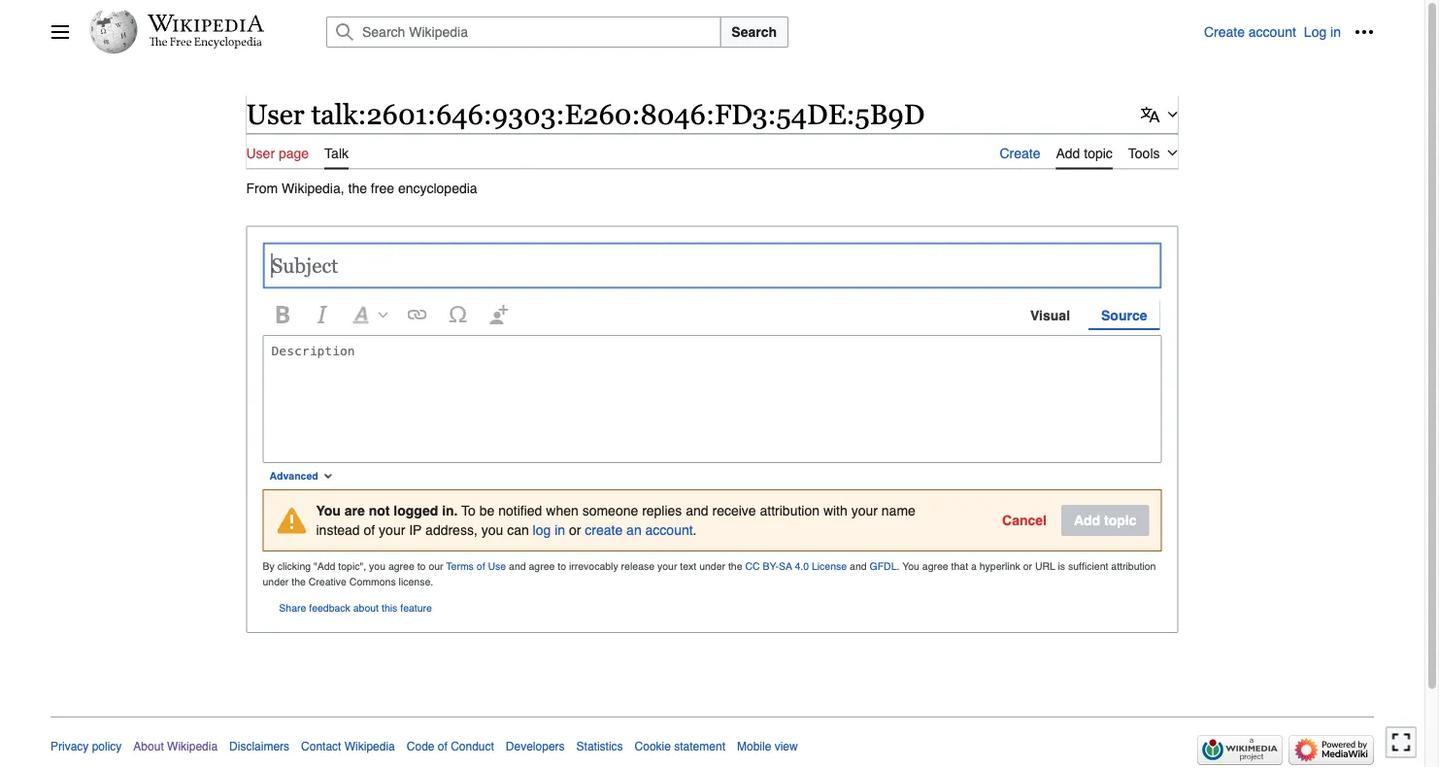 Task type: locate. For each thing, give the bounding box(es) containing it.
attribution inside the . you agree that a hyperlink or url is sufficient attribution under the creative commons license.
[[1112, 560, 1156, 572]]

topic for the add topic "button"
[[1105, 513, 1137, 528]]

1 vertical spatial in
[[555, 522, 565, 538]]

in
[[1331, 24, 1341, 40], [555, 522, 565, 538]]

0 horizontal spatial wikipedia
[[167, 740, 218, 754]]

tools
[[1129, 145, 1160, 161]]

1 horizontal spatial under
[[700, 560, 726, 572]]

1 horizontal spatial account
[[1249, 24, 1297, 40]]

of left use
[[477, 560, 485, 572]]

topic inside "button"
[[1105, 513, 1137, 528]]

0 horizontal spatial agree
[[388, 560, 415, 572]]

3 agree from the left
[[923, 560, 949, 572]]

1 horizontal spatial the
[[348, 180, 367, 196]]

1 to from the left
[[417, 560, 426, 572]]

0 vertical spatial or
[[569, 522, 581, 538]]

bold ⌘b image
[[273, 294, 293, 335]]

topic for the add topic link
[[1084, 145, 1113, 161]]

agree up 'license.'
[[388, 560, 415, 572]]

an
[[627, 522, 642, 538]]

0 vertical spatial create
[[1204, 24, 1245, 40]]

0 horizontal spatial account
[[646, 522, 693, 538]]

mention a user image
[[489, 294, 509, 335]]

license.
[[399, 576, 433, 588]]

wikipedia right about
[[167, 740, 218, 754]]

user talk : 2601:646:9303:e260:8046:fd3:54de:5b9d
[[246, 98, 925, 130]]

disclaimers link
[[229, 740, 290, 754]]

the left cc
[[728, 560, 743, 572]]

create an account link
[[585, 522, 693, 538]]

2 vertical spatial of
[[438, 740, 448, 754]]

2 horizontal spatial of
[[477, 560, 485, 572]]

user
[[246, 98, 304, 130], [246, 145, 275, 161]]

in inside 'main content'
[[555, 522, 565, 538]]

switch editor tab list
[[1018, 294, 1162, 335]]

your down you are not logged in.
[[379, 522, 405, 538]]

0 vertical spatial user
[[246, 98, 304, 130]]

clicking
[[277, 560, 311, 572]]

create
[[1204, 24, 1245, 40], [1000, 145, 1041, 161]]

1 vertical spatial or
[[1024, 560, 1033, 572]]

of down "not"
[[364, 522, 375, 538]]

you up commons
[[369, 560, 386, 572]]

2 horizontal spatial the
[[728, 560, 743, 572]]

1 vertical spatial create
[[1000, 145, 1041, 161]]

you right gfdl link
[[903, 560, 920, 572]]

statement
[[674, 740, 726, 754]]

cookie statement
[[635, 740, 726, 754]]

add inside "button"
[[1074, 513, 1101, 528]]

0 horizontal spatial .
[[693, 522, 697, 538]]

conduct
[[451, 740, 494, 754]]

italic ⌘i image
[[312, 294, 332, 335]]

share feedback about this feature link
[[279, 603, 432, 614]]

create left the add topic link
[[1000, 145, 1041, 161]]

1 horizontal spatial agree
[[529, 560, 555, 572]]

1 vertical spatial account
[[646, 522, 693, 538]]

log
[[1304, 24, 1327, 40]]

0 vertical spatial you
[[316, 503, 341, 519]]

agree down "log"
[[529, 560, 555, 572]]

0 horizontal spatial you
[[316, 503, 341, 519]]

main content
[[238, 87, 1187, 668]]

1 horizontal spatial or
[[1024, 560, 1033, 572]]

or left url
[[1024, 560, 1033, 572]]

add
[[1056, 145, 1081, 161], [1074, 513, 1101, 528]]

.
[[693, 522, 697, 538], [897, 560, 900, 572]]

user for user page
[[246, 145, 275, 161]]

0 horizontal spatial under
[[263, 576, 289, 588]]

and left gfdl link
[[850, 560, 867, 572]]

0 horizontal spatial to
[[417, 560, 426, 572]]

special character image
[[448, 294, 468, 335]]

to
[[417, 560, 426, 572], [558, 560, 566, 572]]

topic
[[1084, 145, 1113, 161], [1105, 513, 1137, 528]]

0 vertical spatial your
[[852, 503, 878, 519]]

0 vertical spatial add
[[1056, 145, 1081, 161]]

by
[[263, 560, 275, 572]]

share feedback about this feature
[[279, 603, 432, 614]]

1 vertical spatial under
[[263, 576, 289, 588]]

privacy policy link
[[51, 740, 122, 754]]

wikipedia for about wikipedia
[[167, 740, 218, 754]]

wikipedia,
[[282, 180, 344, 196]]

add for the add topic link
[[1056, 145, 1081, 161]]

Search Wikipedia search field
[[326, 17, 721, 48]]

0 vertical spatial of
[[364, 522, 375, 538]]

add up sufficient
[[1074, 513, 1101, 528]]

menu image
[[51, 22, 70, 42]]

and right the replies
[[686, 503, 709, 519]]

gfdl link
[[870, 560, 897, 572]]

encyclopedia
[[398, 180, 478, 196]]

0 horizontal spatial attribution
[[760, 503, 820, 519]]

advanced
[[270, 471, 318, 482]]

0 vertical spatial you
[[481, 522, 503, 538]]

release
[[621, 560, 655, 572]]

2 horizontal spatial your
[[852, 503, 878, 519]]

1 vertical spatial add topic
[[1074, 513, 1137, 528]]

user left page
[[246, 145, 275, 161]]

the
[[348, 180, 367, 196], [728, 560, 743, 572], [292, 576, 306, 588]]

1 vertical spatial the
[[728, 560, 743, 572]]

wikipedia image
[[148, 15, 264, 32]]

creative
[[309, 576, 347, 588]]

1 horizontal spatial your
[[658, 560, 677, 572]]

0 horizontal spatial your
[[379, 522, 405, 538]]

view
[[775, 740, 798, 754]]

1 vertical spatial attribution
[[1112, 560, 1156, 572]]

talk
[[325, 145, 349, 161]]

the down clicking
[[292, 576, 306, 588]]

to be notified when someone replies and receive attribution with your name instead of your ip address, you can
[[316, 503, 916, 538]]

to left the our
[[417, 560, 426, 572]]

feature
[[400, 603, 432, 614]]

you down be
[[481, 522, 503, 538]]

1 horizontal spatial and
[[686, 503, 709, 519]]

attribution left with
[[760, 503, 820, 519]]

add topic
[[1056, 145, 1113, 161], [1074, 513, 1137, 528]]

1 vertical spatial your
[[379, 522, 405, 538]]

2 user from the top
[[246, 145, 275, 161]]

1 wikipedia from the left
[[167, 740, 218, 754]]

to left irrevocably
[[558, 560, 566, 572]]

Subject text field
[[263, 242, 1162, 289]]

attribution right sufficient
[[1112, 560, 1156, 572]]

add right the create link
[[1056, 145, 1081, 161]]

1 vertical spatial topic
[[1105, 513, 1137, 528]]

you inside the . you agree that a hyperlink or url is sufficient attribution under the creative commons license.
[[903, 560, 920, 572]]

under down 'by'
[[263, 576, 289, 588]]

commons
[[350, 576, 396, 588]]

0 vertical spatial topic
[[1084, 145, 1113, 161]]

1 vertical spatial .
[[897, 560, 900, 572]]

wikipedia
[[167, 740, 218, 754], [345, 740, 395, 754]]

in right "log"
[[555, 522, 565, 538]]

wikimedia foundation image
[[1198, 735, 1283, 765]]

2 vertical spatial the
[[292, 576, 306, 588]]

agree left that at the right of the page
[[923, 560, 949, 572]]

2 wikipedia from the left
[[345, 740, 395, 754]]

wikipedia right contact
[[345, 740, 395, 754]]

1 user from the top
[[246, 98, 304, 130]]

your right with
[[852, 503, 878, 519]]

0 horizontal spatial create
[[1000, 145, 1041, 161]]

"add
[[314, 560, 336, 572]]

1 horizontal spatial .
[[897, 560, 900, 572]]

under
[[700, 560, 726, 572], [263, 576, 289, 588]]

search
[[732, 24, 777, 40]]

name
[[882, 503, 916, 519]]

of
[[364, 522, 375, 538], [477, 560, 485, 572], [438, 740, 448, 754]]

in right log
[[1331, 24, 1341, 40]]

1 horizontal spatial in
[[1331, 24, 1341, 40]]

account inside 'main content'
[[646, 522, 693, 538]]

user up user page link
[[246, 98, 304, 130]]

a
[[971, 560, 977, 572]]

create inside 'main content'
[[1000, 145, 1041, 161]]

0 vertical spatial in
[[1331, 24, 1341, 40]]

0 horizontal spatial in
[[555, 522, 565, 538]]

0 vertical spatial attribution
[[760, 503, 820, 519]]

privacy policy
[[51, 740, 122, 754]]

1 horizontal spatial of
[[438, 740, 448, 754]]

1 vertical spatial you
[[903, 560, 920, 572]]

1 horizontal spatial create
[[1204, 24, 1245, 40]]

add topic for the add topic link
[[1056, 145, 1113, 161]]

the left free
[[348, 180, 367, 196]]

create for create
[[1000, 145, 1041, 161]]

topic left tools
[[1084, 145, 1113, 161]]

topic up sufficient
[[1105, 513, 1137, 528]]

this
[[382, 603, 398, 614]]

. up text
[[693, 522, 697, 538]]

1 vertical spatial of
[[477, 560, 485, 572]]

0 horizontal spatial you
[[369, 560, 386, 572]]

0 horizontal spatial of
[[364, 522, 375, 538]]

1 vertical spatial add
[[1074, 513, 1101, 528]]

footer
[[51, 717, 1375, 767]]

1 horizontal spatial attribution
[[1112, 560, 1156, 572]]

1 vertical spatial you
[[369, 560, 386, 572]]

0 horizontal spatial the
[[292, 576, 306, 588]]

0 vertical spatial .
[[693, 522, 697, 538]]

1 horizontal spatial you
[[481, 522, 503, 538]]

2 horizontal spatial agree
[[923, 560, 949, 572]]

cookie statement link
[[635, 740, 726, 754]]

sa
[[779, 560, 792, 572]]

account left log
[[1249, 24, 1297, 40]]

1 horizontal spatial wikipedia
[[345, 740, 395, 754]]

1 vertical spatial user
[[246, 145, 275, 161]]

create inside the personal tools 'navigation'
[[1204, 24, 1245, 40]]

0 horizontal spatial and
[[509, 560, 526, 572]]

footer containing privacy policy
[[51, 717, 1375, 767]]

about wikipedia
[[133, 740, 218, 754]]

add topic button
[[1062, 505, 1150, 536]]

your left text
[[658, 560, 677, 572]]

page
[[279, 145, 309, 161]]

policy
[[92, 740, 122, 754]]

and right use
[[509, 560, 526, 572]]

source tab
[[1089, 300, 1160, 331]]

you up the instead at left
[[316, 503, 341, 519]]

your
[[852, 503, 878, 519], [379, 522, 405, 538], [658, 560, 677, 572]]

or
[[569, 522, 581, 538], [1024, 560, 1033, 572]]

account
[[1249, 24, 1297, 40], [646, 522, 693, 538]]

create left log
[[1204, 24, 1245, 40]]

0 vertical spatial add topic
[[1056, 145, 1113, 161]]

0 vertical spatial account
[[1249, 24, 1297, 40]]

add topic up sufficient
[[1074, 513, 1137, 528]]

add topic left tools
[[1056, 145, 1113, 161]]

account down the replies
[[646, 522, 693, 538]]

of inside to be notified when someone replies and receive attribution with your name instead of your ip address, you can
[[364, 522, 375, 538]]

account inside the personal tools 'navigation'
[[1249, 24, 1297, 40]]

text
[[680, 560, 697, 572]]

1 horizontal spatial you
[[903, 560, 920, 572]]

can
[[507, 522, 529, 538]]

of right code
[[438, 740, 448, 754]]

and
[[686, 503, 709, 519], [509, 560, 526, 572], [850, 560, 867, 572]]

1 horizontal spatial to
[[558, 560, 566, 572]]

logged
[[394, 503, 438, 519]]

or down when at the bottom left of the page
[[569, 522, 581, 538]]

2 agree from the left
[[529, 560, 555, 572]]

create account log in
[[1204, 24, 1341, 40]]

to
[[462, 503, 476, 519]]

agree
[[388, 560, 415, 572], [529, 560, 555, 572], [923, 560, 949, 572]]

. down name
[[897, 560, 900, 572]]

under right text
[[700, 560, 726, 572]]

add topic inside the add topic "button"
[[1074, 513, 1137, 528]]

create
[[585, 522, 623, 538]]



Task type: describe. For each thing, give the bounding box(es) containing it.
2601:646:9303:e260:8046:fd3:54de:5b9d
[[367, 98, 925, 130]]

feedback
[[309, 603, 351, 614]]

terms
[[446, 560, 474, 572]]

under inside the . you agree that a hyperlink or url is sufficient attribution under the creative commons license.
[[263, 576, 289, 588]]

by clicking "add topic", you agree to our terms of use and agree to irrevocably release your text under the cc by-sa 4.0 license and gfdl
[[263, 560, 897, 572]]

log in link
[[1304, 24, 1341, 40]]

free
[[371, 180, 394, 196]]

use
[[488, 560, 506, 572]]

create link
[[1000, 134, 1041, 168]]

with
[[824, 503, 848, 519]]

gfdl
[[870, 560, 897, 572]]

2 vertical spatial your
[[658, 560, 677, 572]]

link ⌘k image
[[407, 294, 427, 335]]

about
[[133, 740, 164, 754]]

fullscreen image
[[1392, 733, 1411, 752]]

log in link
[[533, 522, 565, 538]]

. inside the . you agree that a hyperlink or url is sufficient attribution under the creative commons license.
[[897, 560, 900, 572]]

add topic for the add topic "button"
[[1074, 513, 1137, 528]]

you inside to be notified when someone replies and receive attribution with your name instead of your ip address, you can
[[481, 522, 503, 538]]

receive
[[713, 503, 756, 519]]

search button
[[720, 17, 789, 48]]

terms of use link
[[446, 560, 506, 572]]

code
[[407, 740, 435, 754]]

log
[[533, 522, 551, 538]]

Description text field
[[264, 336, 1161, 462]]

log in or create an account .
[[533, 522, 697, 538]]

code of conduct link
[[407, 740, 494, 754]]

cookie
[[635, 740, 671, 754]]

:
[[358, 98, 367, 130]]

the inside the . you agree that a hyperlink or url is sufficient attribution under the creative commons license.
[[292, 576, 306, 588]]

contact
[[301, 740, 341, 754]]

source
[[1102, 308, 1148, 323]]

license
[[812, 560, 847, 572]]

disclaimers
[[229, 740, 290, 754]]

of inside footer
[[438, 740, 448, 754]]

about wikipedia link
[[133, 740, 218, 754]]

that
[[952, 560, 969, 572]]

0 vertical spatial under
[[700, 560, 726, 572]]

the free encyclopedia image
[[149, 37, 263, 50]]

sufficient
[[1068, 560, 1109, 572]]

advanced button
[[263, 463, 341, 489]]

1 agree from the left
[[388, 560, 415, 572]]

visual
[[1031, 308, 1070, 323]]

irrevocably
[[569, 560, 618, 572]]

cc by-sa 4.0 license link
[[745, 560, 847, 572]]

in.
[[442, 503, 458, 519]]

replies
[[642, 503, 682, 519]]

contact wikipedia
[[301, 740, 395, 754]]

statistics link
[[577, 740, 623, 754]]

mobile view link
[[737, 740, 798, 754]]

or inside the . you agree that a hyperlink or url is sufficient attribution under the creative commons license.
[[1024, 560, 1033, 572]]

language image
[[1141, 105, 1160, 124]]

add for the add topic "button"
[[1074, 513, 1101, 528]]

add topic link
[[1056, 134, 1113, 170]]

mobile
[[737, 740, 772, 754]]

agree inside the . you agree that a hyperlink or url is sufficient attribution under the creative commons license.
[[923, 560, 949, 572]]

in inside the personal tools 'navigation'
[[1331, 24, 1341, 40]]

ip
[[409, 522, 422, 538]]

developers link
[[506, 740, 565, 754]]

is
[[1058, 560, 1066, 572]]

user page link
[[246, 134, 309, 168]]

notified
[[499, 503, 542, 519]]

2 horizontal spatial and
[[850, 560, 867, 572]]

user for user talk : 2601:646:9303:e260:8046:fd3:54de:5b9d
[[246, 98, 304, 130]]

personal tools navigation
[[1204, 17, 1380, 48]]

from
[[246, 180, 278, 196]]

about
[[353, 603, 379, 614]]

from wikipedia, the free encyclopedia
[[246, 180, 478, 196]]

0 vertical spatial the
[[348, 180, 367, 196]]

someone
[[582, 503, 638, 519]]

be
[[480, 503, 495, 519]]

attribution inside to be notified when someone replies and receive attribution with your name instead of your ip address, you can
[[760, 503, 820, 519]]

topic",
[[338, 560, 366, 572]]

statistics
[[577, 740, 623, 754]]

code of conduct
[[407, 740, 494, 754]]

main content containing user talk
[[238, 87, 1187, 668]]

log in and more options image
[[1355, 22, 1375, 42]]

talk
[[311, 98, 358, 130]]

2 to from the left
[[558, 560, 566, 572]]

mobile view
[[737, 740, 798, 754]]

instead
[[316, 522, 360, 538]]

user page
[[246, 145, 309, 161]]

when
[[546, 503, 579, 519]]

cancel button
[[996, 505, 1054, 536]]

powered by mediawiki image
[[1289, 735, 1375, 765]]

cancel
[[1003, 513, 1047, 528]]

and inside to be notified when someone replies and receive attribution with your name instead of your ip address, you can
[[686, 503, 709, 519]]

0 horizontal spatial or
[[569, 522, 581, 538]]

you are not logged in.
[[316, 503, 458, 519]]

hyperlink
[[980, 560, 1021, 572]]

create for create account log in
[[1204, 24, 1245, 40]]

wikipedia for contact wikipedia
[[345, 740, 395, 754]]

Search search field
[[303, 17, 1204, 48]]

are
[[345, 503, 365, 519]]

description
[[272, 344, 355, 358]]

cc
[[745, 560, 760, 572]]

by-
[[763, 560, 779, 572]]

. you agree that a hyperlink or url is sufficient attribution under the creative commons license.
[[263, 560, 1156, 588]]

not
[[369, 503, 390, 519]]

share
[[279, 603, 306, 614]]

our
[[429, 560, 443, 572]]

address,
[[426, 522, 478, 538]]



Task type: vqa. For each thing, say whether or not it's contained in the screenshot.
you inside To be notified when someone replies and receive attribution with your name instead of your IP address, you can
yes



